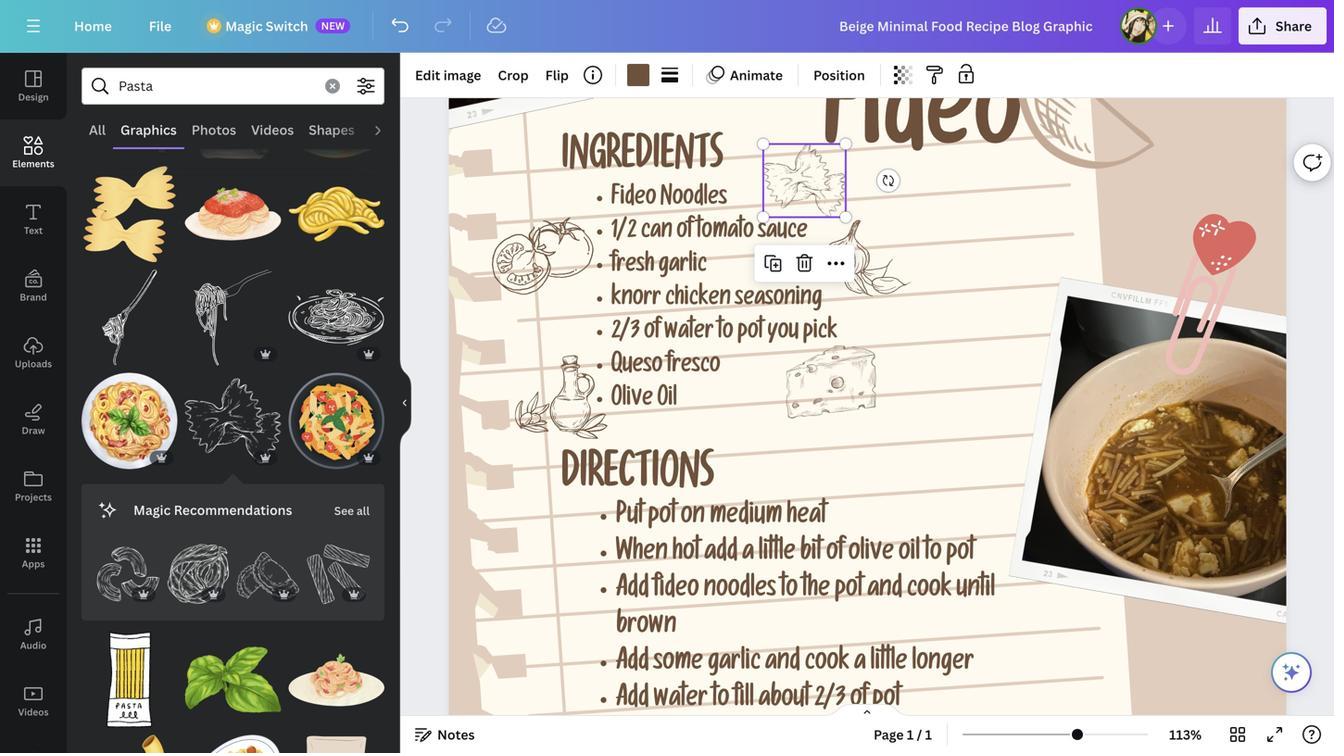 Task type: locate. For each thing, give the bounding box(es) containing it.
brown
[[616, 615, 677, 642]]

1 vertical spatial magic
[[133, 501, 171, 519]]

1 vertical spatial 2/3
[[814, 688, 846, 715]]

fill
[[734, 688, 754, 715]]

to right oil
[[925, 541, 942, 569]]

113% button
[[1155, 720, 1216, 750]]

apps
[[22, 558, 45, 570]]

0 horizontal spatial videos
[[18, 706, 49, 718]]

file button
[[134, 7, 186, 44]]

add for add some garlic and cook a little longer
[[616, 651, 649, 678]]

and
[[867, 578, 903, 605], [765, 651, 800, 678]]

switch
[[266, 17, 308, 35]]

1 vertical spatial water
[[654, 688, 708, 715]]

audio button
[[362, 112, 414, 147], [0, 601, 67, 668]]

crop
[[498, 66, 529, 84]]

when
[[616, 541, 668, 569]]

0 vertical spatial and
[[867, 578, 903, 605]]

1 add from the top
[[616, 578, 649, 605]]

audio right the shapes button
[[369, 121, 407, 139]]

add for add water to fill about 2/3 of pot
[[616, 688, 649, 715]]

1 horizontal spatial a
[[854, 651, 866, 678]]

0 vertical spatial audio button
[[362, 112, 414, 147]]

edit image
[[415, 66, 481, 84]]

hide image
[[399, 359, 411, 447]]

of
[[677, 221, 693, 246], [644, 322, 660, 347], [826, 541, 844, 569], [850, 688, 868, 715]]

of up the queso
[[644, 322, 660, 347]]

flip
[[545, 66, 569, 84]]

position button
[[806, 60, 873, 90]]

1 horizontal spatial little
[[870, 651, 908, 678]]

0 vertical spatial add
[[616, 578, 649, 605]]

magic switch
[[225, 17, 308, 35]]

0 horizontal spatial a
[[742, 541, 754, 569]]

1 vertical spatial audio button
[[0, 601, 67, 668]]

draw button
[[0, 386, 67, 453]]

1 vertical spatial little
[[870, 651, 908, 678]]

magic inside main menu bar
[[225, 17, 263, 35]]

share button
[[1239, 7, 1327, 44]]

text
[[24, 224, 43, 237]]

videos inside side panel tab list
[[18, 706, 49, 718]]

of right the can
[[677, 221, 693, 246]]

magic
[[225, 17, 263, 35], [133, 501, 171, 519]]

audio down apps
[[20, 639, 47, 652]]

0 horizontal spatial audio
[[20, 639, 47, 652]]

all
[[357, 503, 370, 518]]

elements button
[[0, 120, 67, 186]]

noodles
[[661, 188, 727, 213]]

0 vertical spatial 2/3
[[611, 322, 640, 347]]

Design title text field
[[824, 7, 1113, 44]]

0 vertical spatial videos
[[251, 121, 294, 139]]

1 horizontal spatial videos
[[251, 121, 294, 139]]

oil
[[899, 541, 920, 569]]

modern geometric elbow macaroni pasta noodle image
[[82, 735, 178, 753]]

1 vertical spatial add
[[616, 651, 649, 678]]

add water to fill about 2/3 of pot
[[616, 688, 901, 715]]

projects
[[15, 491, 52, 504]]

1 right /
[[925, 726, 932, 743]]

1 horizontal spatial audio
[[369, 121, 407, 139]]

cook down oil
[[907, 578, 952, 605]]

1 vertical spatial garlic
[[708, 651, 761, 678]]

1
[[907, 726, 914, 743], [925, 726, 932, 743]]

0 horizontal spatial 1
[[907, 726, 914, 743]]

can
[[641, 221, 673, 246]]

pot left you in the top of the page
[[738, 322, 763, 347]]

garlic up fill
[[708, 651, 761, 678]]

1 1 from the left
[[907, 726, 914, 743]]

1 vertical spatial audio
[[20, 639, 47, 652]]

fideo
[[823, 72, 1022, 182], [611, 188, 656, 213]]

audio button right shapes
[[362, 112, 414, 147]]

cook up about at the right of the page
[[805, 651, 850, 678]]

put
[[616, 505, 644, 532]]

2/3 down knorr
[[611, 322, 640, 347]]

modern geometric farfalle pasta noodle image
[[82, 166, 178, 262]]

0 horizontal spatial little
[[759, 541, 796, 569]]

noodles
[[704, 578, 776, 605]]

notes
[[437, 726, 475, 743]]

videos button
[[244, 112, 301, 147], [0, 668, 67, 735]]

2 add from the top
[[616, 651, 649, 678]]

1 horizontal spatial 2/3
[[814, 688, 846, 715]]

0 horizontal spatial magic
[[133, 501, 171, 519]]

edit
[[415, 66, 440, 84]]

see all button
[[332, 491, 372, 528]]

a right add on the bottom right
[[742, 541, 754, 569]]

3 add from the top
[[616, 688, 649, 715]]

design button
[[0, 53, 67, 120]]

show pages image
[[823, 703, 912, 718]]

to
[[718, 322, 733, 347], [925, 541, 942, 569], [781, 578, 798, 605], [712, 688, 729, 715]]

flip button
[[538, 60, 576, 90]]

the
[[802, 578, 830, 605]]

113%
[[1169, 726, 1202, 743]]

magic left switch
[[225, 17, 263, 35]]

recommendations
[[174, 501, 292, 519]]

0 vertical spatial water
[[664, 322, 714, 347]]

0 horizontal spatial and
[[765, 651, 800, 678]]

0 horizontal spatial 2/3
[[611, 322, 640, 347]]

photos button
[[184, 112, 244, 147]]

a up show pages image
[[854, 651, 866, 678]]

bit
[[800, 541, 822, 569]]

1 vertical spatial fideo
[[611, 188, 656, 213]]

draw
[[22, 424, 45, 437]]

and down olive
[[867, 578, 903, 605]]

water down some in the bottom of the page
[[654, 688, 708, 715]]

to left the
[[781, 578, 798, 605]]

pick
[[803, 322, 838, 347]]

add inside add fideo noodles to the pot and cook until brown
[[616, 578, 649, 605]]

0 vertical spatial videos button
[[244, 112, 301, 147]]

0 horizontal spatial fideo
[[611, 188, 656, 213]]

2/3
[[611, 322, 640, 347], [814, 688, 846, 715]]

1 left /
[[907, 726, 914, 743]]

0 horizontal spatial videos button
[[0, 668, 67, 735]]

group
[[82, 63, 178, 159], [185, 63, 281, 159], [288, 63, 384, 159], [82, 155, 178, 262], [185, 155, 281, 262], [288, 155, 384, 262], [82, 258, 178, 366], [185, 258, 281, 366], [288, 270, 384, 366], [82, 362, 178, 469], [288, 362, 384, 469], [185, 373, 281, 469], [96, 532, 159, 606], [167, 532, 229, 606], [307, 532, 370, 606], [237, 543, 299, 606], [82, 632, 178, 728], [185, 632, 281, 728], [288, 632, 384, 728], [82, 724, 178, 753], [185, 724, 281, 753], [288, 724, 384, 753]]

share
[[1276, 17, 1312, 35]]

file
[[149, 17, 172, 35]]

cook inside add fideo noodles to the pot and cook until brown
[[907, 578, 952, 605]]

2/3 right about at the right of the page
[[814, 688, 846, 715]]

cook
[[907, 578, 952, 605], [805, 651, 850, 678]]

little left bit on the right bottom
[[759, 541, 796, 569]]

fideo
[[654, 578, 699, 605]]

1 horizontal spatial magic
[[225, 17, 263, 35]]

little
[[759, 541, 796, 569], [870, 651, 908, 678]]

magic left recommendations
[[133, 501, 171, 519]]

1 horizontal spatial and
[[867, 578, 903, 605]]

1 horizontal spatial 1
[[925, 726, 932, 743]]

see all
[[334, 503, 370, 518]]

1 vertical spatial and
[[765, 651, 800, 678]]

add for add fideo noodles to the pot and cook until brown
[[616, 578, 649, 605]]

water up fresco
[[664, 322, 714, 347]]

hot
[[672, 541, 700, 569]]

directions
[[561, 458, 714, 502]]

1 vertical spatial videos
[[18, 706, 49, 718]]

2 vertical spatial add
[[616, 688, 649, 715]]

audio
[[369, 121, 407, 139], [20, 639, 47, 652]]

0 horizontal spatial cook
[[805, 651, 850, 678]]

of right bit on the right bottom
[[826, 541, 844, 569]]

ingredients
[[561, 140, 723, 182]]

image
[[444, 66, 481, 84]]

little up show pages image
[[870, 651, 908, 678]]

audio button down apps
[[0, 601, 67, 668]]

1 horizontal spatial cook
[[907, 578, 952, 605]]

pot inside knorr chicken seasoning 2/3 of water to pot you pick queso fresco olive oil
[[738, 322, 763, 347]]

garlic up 'chicken'
[[659, 255, 707, 280]]

water inside knorr chicken seasoning 2/3 of water to pot you pick queso fresco olive oil
[[664, 322, 714, 347]]

a
[[742, 541, 754, 569], [854, 651, 866, 678]]

fideo for fideo
[[823, 72, 1022, 182]]

0 vertical spatial cook
[[907, 578, 952, 605]]

elements
[[12, 158, 54, 170]]

watercolor italian food carbonara image
[[288, 632, 384, 728]]

seasoning
[[735, 288, 822, 313]]

pot right the
[[835, 578, 863, 605]]

0 vertical spatial fideo
[[823, 72, 1022, 182]]

1 vertical spatial a
[[854, 651, 866, 678]]

and up about at the right of the page
[[765, 651, 800, 678]]

to down 'chicken'
[[718, 322, 733, 347]]

garlic
[[659, 255, 707, 280], [708, 651, 761, 678]]

of down add some garlic and cook a little longer
[[850, 688, 868, 715]]

to inside knorr chicken seasoning 2/3 of water to pot you pick queso fresco olive oil
[[718, 322, 733, 347]]

1 horizontal spatial fideo
[[823, 72, 1022, 182]]

1 vertical spatial videos button
[[0, 668, 67, 735]]

magic for magic recommendations
[[133, 501, 171, 519]]

add
[[616, 578, 649, 605], [616, 651, 649, 678], [616, 688, 649, 715]]

to inside add fideo noodles to the pot and cook until brown
[[781, 578, 798, 605]]

all button
[[82, 112, 113, 147]]

animate button
[[700, 60, 790, 90]]

0 vertical spatial magic
[[225, 17, 263, 35]]

to left fill
[[712, 688, 729, 715]]

videos
[[251, 121, 294, 139], [18, 706, 49, 718]]

knorr chicken seasoning 2/3 of water to pot you pick queso fresco olive oil
[[611, 288, 838, 414]]

pot up until
[[946, 541, 975, 569]]

text button
[[0, 186, 67, 253]]

fideo inside fideo noodles 1/2 can of tomato sauce
[[611, 188, 656, 213]]

pot inside add fideo noodles to the pot and cook until brown
[[835, 578, 863, 605]]

heat
[[787, 505, 826, 532]]



Task type: describe. For each thing, give the bounding box(es) containing it.
about
[[759, 688, 810, 715]]

oil
[[657, 389, 677, 414]]

farfalle pasta illustration image
[[763, 144, 846, 217]]

put pot on medium heat
[[616, 505, 826, 532]]

chicken
[[665, 288, 731, 313]]

fideo noodles 1/2 can of tomato sauce
[[611, 188, 808, 246]]

home
[[74, 17, 112, 35]]

canva assistant image
[[1280, 662, 1303, 684]]

painterly bigoli pasta image
[[288, 166, 384, 262]]

olive oil hand drawn image
[[515, 355, 608, 439]]

photos
[[192, 121, 236, 139]]

edit image button
[[408, 60, 489, 90]]

brand button
[[0, 253, 67, 320]]

sauce
[[758, 221, 808, 246]]

some
[[654, 651, 703, 678]]

when hot add a little bit of olive oil to pot
[[616, 541, 975, 569]]

medium
[[710, 505, 782, 532]]

page
[[874, 726, 904, 743]]

pasta penne italian food. image
[[288, 373, 384, 469]]

side panel tab list
[[0, 53, 67, 753]]

and inside add fideo noodles to the pot and cook until brown
[[867, 578, 903, 605]]

animate
[[730, 66, 783, 84]]

knorr
[[611, 288, 661, 313]]

bag of pasta image
[[82, 632, 178, 728]]

1 vertical spatial cook
[[805, 651, 850, 678]]

2 1 from the left
[[925, 726, 932, 743]]

new
[[321, 19, 345, 32]]

see
[[334, 503, 354, 518]]

fresh garlic
[[611, 255, 707, 280]]

page 1 / 1
[[874, 726, 932, 743]]

apps button
[[0, 520, 67, 586]]

notes button
[[408, 720, 482, 750]]

position
[[813, 66, 865, 84]]

0 vertical spatial garlic
[[659, 255, 707, 280]]

shapes button
[[301, 112, 362, 147]]

of inside knorr chicken seasoning 2/3 of water to pot you pick queso fresco olive oil
[[644, 322, 660, 347]]

#725039 image
[[627, 64, 649, 86]]

homemade pasta in bag image
[[185, 63, 281, 159]]

fresh
[[611, 255, 654, 280]]

0 vertical spatial a
[[742, 541, 754, 569]]

0 vertical spatial audio
[[369, 121, 407, 139]]

fideo for fideo noodles 1/2 can of tomato sauce
[[611, 188, 656, 213]]

uploads
[[15, 358, 52, 370]]

add fideo noodles to the pot and cook until brown
[[616, 578, 995, 642]]

fresco
[[667, 355, 720, 380]]

Search elements search field
[[119, 69, 314, 104]]

pot left on
[[648, 505, 676, 532]]

add
[[704, 541, 738, 569]]

2/3 inside knorr chicken seasoning 2/3 of water to pot you pick queso fresco olive oil
[[611, 322, 640, 347]]

0 horizontal spatial audio button
[[0, 601, 67, 668]]

pot up page
[[872, 688, 901, 715]]

tomato
[[697, 221, 754, 246]]

textured geometric healthy pasta with tomato image
[[185, 735, 281, 753]]

textured pasta with meatballs image
[[288, 63, 384, 159]]

brand
[[20, 291, 47, 303]]

projects button
[[0, 453, 67, 520]]

olive
[[611, 389, 653, 414]]

magic for magic switch
[[225, 17, 263, 35]]

graphics
[[120, 121, 177, 139]]

shapes
[[309, 121, 355, 139]]

on
[[681, 505, 705, 532]]

graphics button
[[113, 112, 184, 147]]

1 horizontal spatial audio button
[[362, 112, 414, 147]]

pasta image
[[82, 63, 178, 159]]

painterly basil image
[[185, 632, 281, 728]]

you
[[767, 322, 799, 347]]

queso
[[611, 355, 663, 380]]

crop button
[[490, 60, 536, 90]]

home link
[[59, 7, 127, 44]]

all
[[89, 121, 106, 139]]

#725039 image
[[627, 64, 649, 86]]

magic recommendations
[[133, 501, 292, 519]]

uploads button
[[0, 320, 67, 386]]

add some garlic and cook a little longer
[[616, 651, 974, 678]]

1/2
[[611, 221, 637, 246]]

watercolor italian food spaghetti image
[[185, 166, 281, 262]]

audio inside side panel tab list
[[20, 639, 47, 652]]

pasta carbonara with basil image
[[82, 373, 178, 469]]

0 vertical spatial little
[[759, 541, 796, 569]]

until
[[956, 578, 995, 605]]

design
[[18, 91, 49, 103]]

/
[[917, 726, 922, 743]]

olive
[[849, 541, 894, 569]]

1 horizontal spatial videos button
[[244, 112, 301, 147]]

homemade-pasta-in-bag. italian pasta in bags image
[[288, 735, 384, 753]]

longer
[[912, 651, 974, 678]]

main menu bar
[[0, 0, 1334, 53]]

of inside fideo noodles 1/2 can of tomato sauce
[[677, 221, 693, 246]]



Task type: vqa. For each thing, say whether or not it's contained in the screenshot.
EDIT IMAGE
yes



